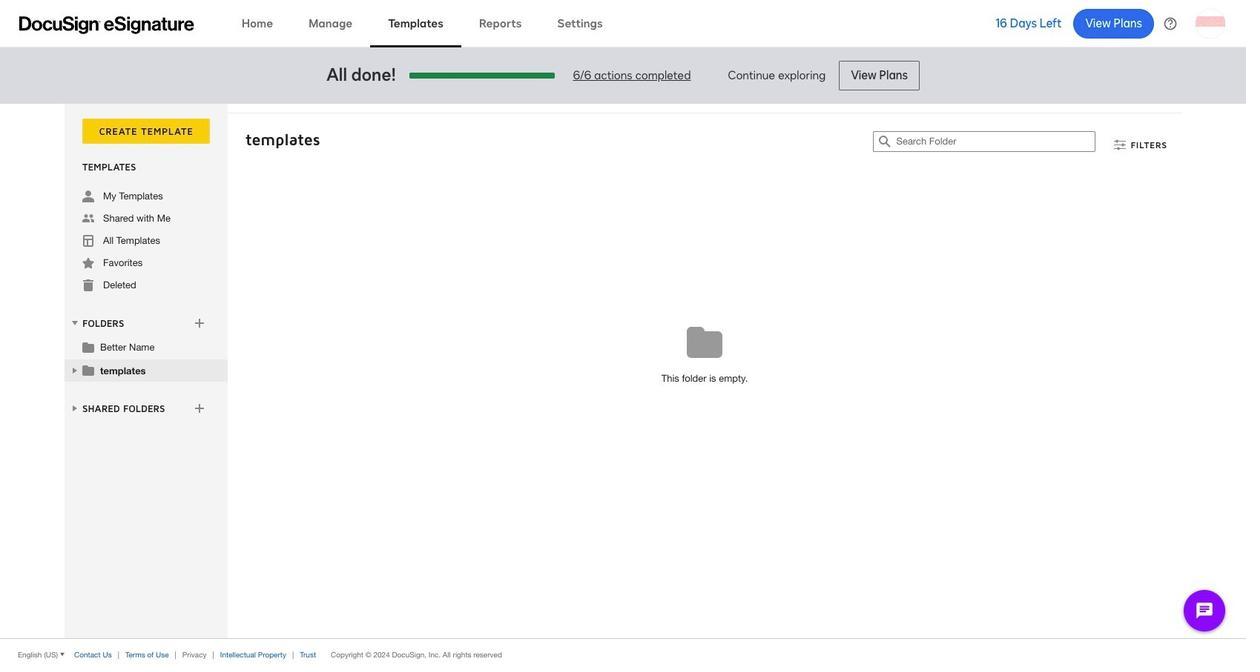 Task type: describe. For each thing, give the bounding box(es) containing it.
view shared folders image
[[69, 403, 81, 415]]

templates image
[[82, 235, 94, 247]]

shared image
[[82, 213, 94, 225]]

user image
[[82, 191, 94, 203]]

view folders image
[[69, 318, 81, 329]]

trash image
[[82, 280, 94, 292]]

your uploaded profile image image
[[1196, 9, 1226, 38]]

secondary navigation region
[[65, 104, 1186, 639]]

star filled image
[[82, 258, 94, 269]]

more info region
[[0, 639, 1247, 671]]



Task type: vqa. For each thing, say whether or not it's contained in the screenshot.
the topmost folder Icon
no



Task type: locate. For each thing, give the bounding box(es) containing it.
folder image
[[82, 341, 94, 353]]

folder image
[[82, 364, 94, 376]]

docusign esignature image
[[19, 16, 194, 34]]

Search Folder text field
[[897, 132, 1096, 151]]



